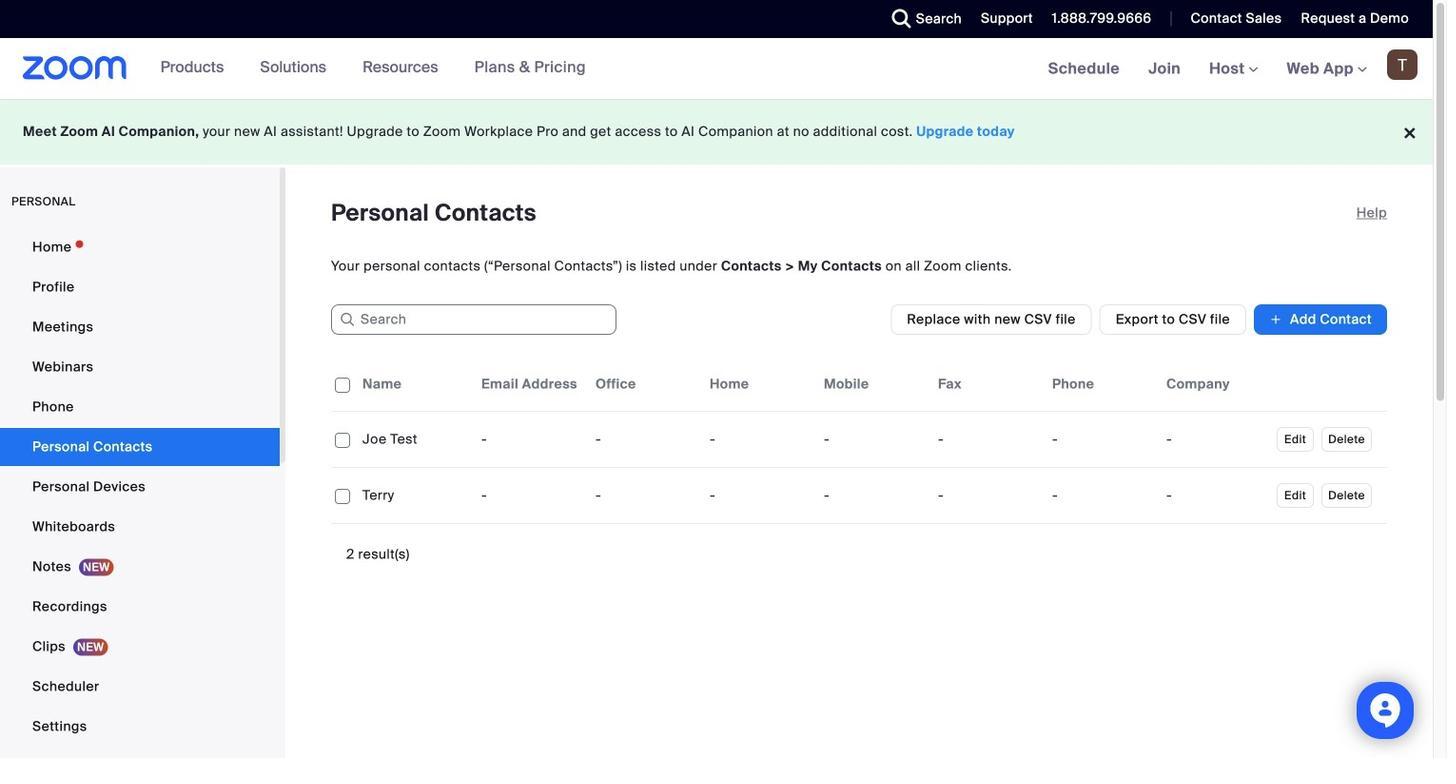 Task type: vqa. For each thing, say whether or not it's contained in the screenshot.
Search Contacts Input text field
yes



Task type: locate. For each thing, give the bounding box(es) containing it.
add image
[[1270, 310, 1283, 329]]

cell
[[1045, 421, 1159, 459], [1159, 421, 1274, 459], [1045, 477, 1159, 515], [1159, 477, 1274, 515]]

Search Contacts Input text field
[[331, 305, 617, 335]]

profile picture image
[[1388, 49, 1418, 80]]

banner
[[0, 38, 1434, 100]]

footer
[[0, 99, 1434, 165]]

application
[[331, 358, 1402, 539]]



Task type: describe. For each thing, give the bounding box(es) containing it.
personal menu menu
[[0, 228, 280, 759]]

meetings navigation
[[1034, 38, 1434, 100]]

product information navigation
[[127, 38, 601, 99]]

zoom logo image
[[23, 56, 127, 80]]



